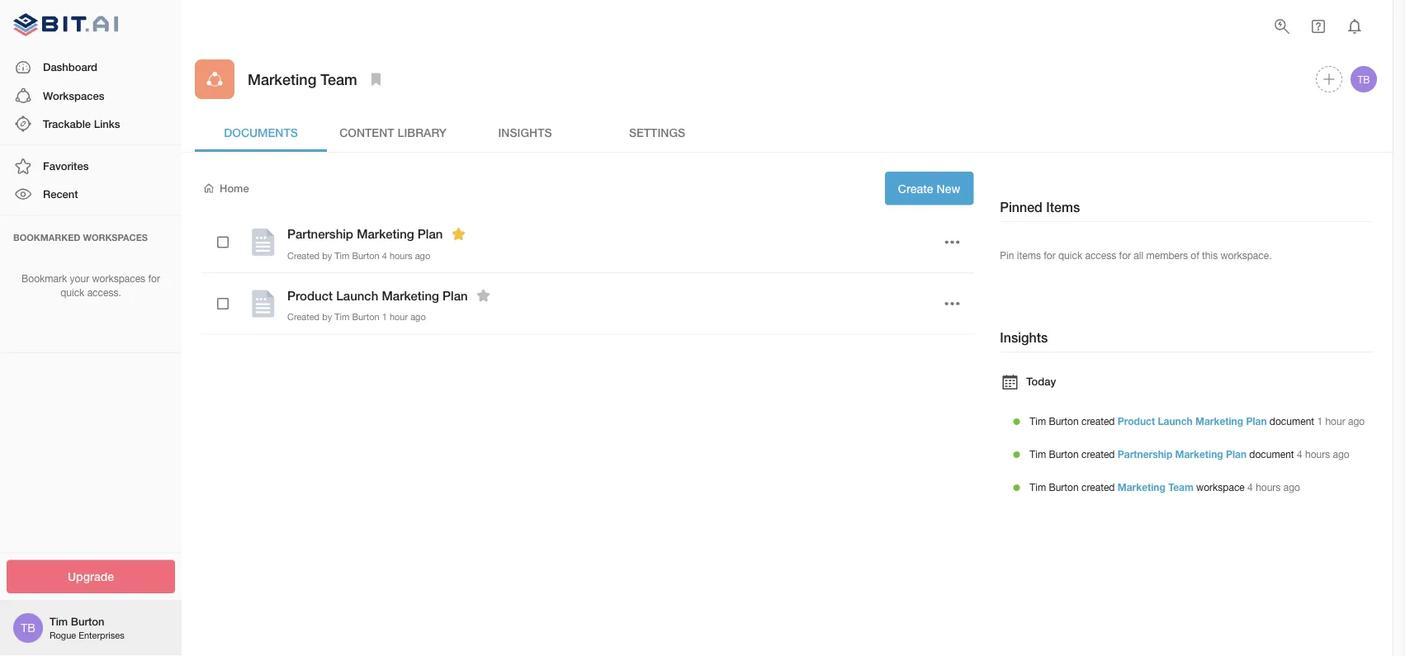Task type: locate. For each thing, give the bounding box(es) containing it.
quick
[[1058, 249, 1082, 261], [60, 287, 84, 298]]

dashboard
[[43, 61, 97, 74]]

by down product launch marketing plan
[[322, 312, 332, 322]]

quick left the access
[[1058, 249, 1082, 261]]

1 vertical spatial launch
[[1158, 416, 1193, 427]]

items
[[1017, 249, 1041, 261]]

partnership
[[287, 227, 353, 241], [1118, 449, 1173, 460]]

tab list containing documents
[[195, 112, 1380, 152]]

1 vertical spatial created
[[287, 312, 320, 322]]

partnership up created by tim burton 4 hours ago
[[287, 227, 353, 241]]

burton
[[352, 250, 379, 261], [352, 312, 379, 322], [1049, 416, 1079, 427], [1049, 449, 1079, 460], [1049, 482, 1079, 493], [71, 615, 104, 628]]

burton for tim burton rogue enterprises
[[71, 615, 104, 628]]

plan
[[418, 227, 443, 241], [443, 288, 468, 303], [1246, 416, 1267, 427], [1226, 449, 1247, 460]]

tb inside button
[[1358, 73, 1370, 85]]

dashboard button
[[0, 53, 182, 82]]

2 by from the top
[[322, 312, 332, 322]]

team down the partnership marketing plan link
[[1168, 482, 1194, 493]]

tim for tim burton created product launch marketing plan document 1 hour ago
[[1030, 416, 1046, 427]]

pinned items
[[1000, 199, 1080, 215]]

1 vertical spatial partnership
[[1118, 449, 1173, 460]]

by down partnership marketing plan
[[322, 250, 332, 261]]

0 vertical spatial launch
[[336, 288, 378, 303]]

3 created from the top
[[1082, 482, 1115, 493]]

0 horizontal spatial insights
[[498, 125, 552, 139]]

favorites button
[[0, 152, 182, 180]]

partnership marketing plan
[[287, 227, 443, 241]]

1 vertical spatial product
[[1118, 416, 1155, 427]]

1
[[382, 312, 387, 322], [1317, 416, 1323, 427]]

marketing up documents link
[[248, 70, 316, 88]]

tim burton rogue enterprises
[[50, 615, 124, 641]]

trackable links button
[[0, 110, 182, 138]]

favorites
[[43, 159, 89, 172]]

1 horizontal spatial 1
[[1317, 416, 1323, 427]]

created
[[287, 250, 320, 261], [287, 312, 320, 322]]

bookmarked workspaces
[[13, 232, 148, 243]]

1 horizontal spatial 4
[[1248, 482, 1253, 493]]

quick inside bookmark your workspaces for quick access.
[[60, 287, 84, 298]]

burton for tim burton created partnership marketing plan document 4 hours ago
[[1049, 449, 1079, 460]]

0 vertical spatial product
[[287, 288, 333, 303]]

by
[[322, 250, 332, 261], [322, 312, 332, 322]]

team
[[321, 70, 357, 88], [1168, 482, 1194, 493]]

for right 'items'
[[1044, 249, 1056, 261]]

links
[[94, 117, 120, 130]]

created down product launch marketing plan
[[287, 312, 320, 322]]

2 horizontal spatial 4
[[1297, 449, 1302, 460]]

1 created from the top
[[1082, 416, 1115, 427]]

launch up the partnership marketing plan link
[[1158, 416, 1193, 427]]

tab list
[[195, 112, 1380, 152]]

0 vertical spatial hour
[[390, 312, 408, 322]]

content
[[339, 125, 394, 139]]

0 vertical spatial hours
[[390, 250, 412, 261]]

0 vertical spatial quick
[[1058, 249, 1082, 261]]

workspaces
[[43, 89, 104, 102]]

product up created by tim burton 1 hour ago
[[287, 288, 333, 303]]

1 horizontal spatial hours
[[1256, 482, 1281, 493]]

plan up tim burton created partnership marketing plan document 4 hours ago
[[1246, 416, 1267, 427]]

hour
[[390, 312, 408, 322], [1325, 416, 1345, 427]]

0 horizontal spatial quick
[[60, 287, 84, 298]]

created
[[1082, 416, 1115, 427], [1082, 449, 1115, 460], [1082, 482, 1115, 493]]

1 vertical spatial by
[[322, 312, 332, 322]]

tim
[[335, 250, 350, 261], [335, 312, 350, 322], [1030, 416, 1046, 427], [1030, 449, 1046, 460], [1030, 482, 1046, 493], [50, 615, 68, 628]]

1 vertical spatial quick
[[60, 287, 84, 298]]

created for product launch marketing plan
[[287, 312, 320, 322]]

home link
[[201, 181, 249, 196]]

home
[[220, 182, 249, 195]]

0 vertical spatial tb
[[1358, 73, 1370, 85]]

plan left remove favorite image
[[418, 227, 443, 241]]

1 horizontal spatial insights
[[1000, 330, 1048, 345]]

2 vertical spatial hours
[[1256, 482, 1281, 493]]

for inside bookmark your workspaces for quick access.
[[148, 273, 160, 284]]

1 vertical spatial hour
[[1325, 416, 1345, 427]]

product up the partnership marketing plan link
[[1118, 416, 1155, 427]]

1 horizontal spatial quick
[[1058, 249, 1082, 261]]

0 horizontal spatial 1
[[382, 312, 387, 322]]

0 horizontal spatial partnership
[[287, 227, 353, 241]]

0 horizontal spatial for
[[148, 273, 160, 284]]

plan up workspace
[[1226, 449, 1247, 460]]

2 vertical spatial created
[[1082, 482, 1115, 493]]

for
[[1044, 249, 1056, 261], [1119, 249, 1131, 261], [148, 273, 160, 284]]

upgrade button
[[7, 560, 175, 594]]

workspaces
[[92, 273, 145, 284]]

trackable
[[43, 117, 91, 130]]

ago
[[415, 250, 430, 261], [410, 312, 426, 322], [1348, 416, 1365, 427], [1333, 449, 1350, 460], [1284, 482, 1300, 493]]

1 created from the top
[[287, 250, 320, 261]]

workspace.
[[1221, 249, 1272, 261]]

4
[[382, 250, 387, 261], [1297, 449, 1302, 460], [1248, 482, 1253, 493]]

hours
[[390, 250, 412, 261], [1305, 449, 1330, 460], [1256, 482, 1281, 493]]

access.
[[87, 287, 121, 298]]

product
[[287, 288, 333, 303], [1118, 416, 1155, 427]]

launch up created by tim burton 1 hour ago
[[336, 288, 378, 303]]

2 horizontal spatial hours
[[1305, 449, 1330, 460]]

this
[[1202, 249, 1218, 261]]

for right "workspaces"
[[148, 273, 160, 284]]

documents
[[224, 125, 298, 139]]

burton inside tim burton rogue enterprises
[[71, 615, 104, 628]]

0 horizontal spatial hours
[[390, 250, 412, 261]]

recent
[[43, 188, 78, 201]]

0 vertical spatial 4
[[382, 250, 387, 261]]

document
[[1270, 416, 1314, 427], [1249, 449, 1294, 460]]

tim inside tim burton rogue enterprises
[[50, 615, 68, 628]]

plan left favorite image
[[443, 288, 468, 303]]

product launch marketing plan link
[[1118, 416, 1267, 427]]

0 horizontal spatial tb
[[21, 621, 35, 635]]

1 by from the top
[[322, 250, 332, 261]]

0 vertical spatial by
[[322, 250, 332, 261]]

2 created from the top
[[1082, 449, 1115, 460]]

content library
[[339, 125, 446, 139]]

1 vertical spatial insights
[[1000, 330, 1048, 345]]

quick down your
[[60, 287, 84, 298]]

launch
[[336, 288, 378, 303], [1158, 416, 1193, 427]]

0 vertical spatial created
[[1082, 416, 1115, 427]]

2 created from the top
[[287, 312, 320, 322]]

enterprises
[[79, 630, 124, 641]]

marketing
[[248, 70, 316, 88], [357, 227, 414, 241], [382, 288, 439, 303], [1195, 416, 1243, 427], [1175, 449, 1223, 460], [1118, 482, 1166, 493]]

0 horizontal spatial team
[[321, 70, 357, 88]]

0 vertical spatial created
[[287, 250, 320, 261]]

1 vertical spatial hours
[[1305, 449, 1330, 460]]

1 vertical spatial team
[[1168, 482, 1194, 493]]

0 vertical spatial team
[[321, 70, 357, 88]]

favorite image
[[474, 286, 493, 306]]

0 vertical spatial insights
[[498, 125, 552, 139]]

created for marketing
[[1082, 482, 1115, 493]]

created by tim burton 1 hour ago
[[287, 312, 426, 322]]

tim for tim burton rogue enterprises
[[50, 615, 68, 628]]

created for product
[[1082, 416, 1115, 427]]

1 horizontal spatial team
[[1168, 482, 1194, 493]]

tb
[[1358, 73, 1370, 85], [21, 621, 35, 635]]

partnership up 'marketing team' link on the bottom of page
[[1118, 449, 1173, 460]]

for left the all
[[1119, 249, 1131, 261]]

1 vertical spatial created
[[1082, 449, 1115, 460]]

1 horizontal spatial tb
[[1358, 73, 1370, 85]]

created down partnership marketing plan
[[287, 250, 320, 261]]

marketing team link
[[1118, 482, 1194, 493]]

team left bookmark icon
[[321, 70, 357, 88]]

product launch marketing plan
[[287, 288, 468, 303]]

1 horizontal spatial launch
[[1158, 416, 1193, 427]]

insights
[[498, 125, 552, 139], [1000, 330, 1048, 345]]



Task type: describe. For each thing, give the bounding box(es) containing it.
by for product
[[322, 312, 332, 322]]

marketing team
[[248, 70, 357, 88]]

tb button
[[1348, 64, 1380, 95]]

0 horizontal spatial hour
[[390, 312, 408, 322]]

remove favorite image
[[449, 224, 468, 244]]

create new button
[[885, 172, 974, 205]]

0 vertical spatial partnership
[[287, 227, 353, 241]]

new
[[937, 182, 960, 195]]

tim burton created product launch marketing plan document 1 hour ago
[[1030, 416, 1365, 427]]

insights link
[[459, 112, 591, 152]]

documents link
[[195, 112, 327, 152]]

workspaces
[[83, 232, 148, 243]]

pin
[[1000, 249, 1014, 261]]

items
[[1046, 199, 1080, 215]]

0 horizontal spatial launch
[[336, 288, 378, 303]]

created by tim burton 4 hours ago
[[287, 250, 430, 261]]

all
[[1134, 249, 1144, 261]]

burton for tim burton created product launch marketing plan document 1 hour ago
[[1049, 416, 1079, 427]]

1 horizontal spatial partnership
[[1118, 449, 1173, 460]]

of
[[1191, 249, 1199, 261]]

settings link
[[591, 112, 723, 152]]

0 horizontal spatial 4
[[382, 250, 387, 261]]

marketing down tim burton created product launch marketing plan document 1 hour ago
[[1175, 449, 1223, 460]]

library
[[397, 125, 446, 139]]

marketing down the partnership marketing plan link
[[1118, 482, 1166, 493]]

1 horizontal spatial for
[[1044, 249, 1056, 261]]

tim burton created marketing team workspace 4 hours ago
[[1030, 482, 1300, 493]]

content library link
[[327, 112, 459, 152]]

workspaces button
[[0, 82, 182, 110]]

your
[[70, 273, 89, 284]]

marketing up tim burton created partnership marketing plan document 4 hours ago
[[1195, 416, 1243, 427]]

pin items for quick access for all members of this workspace.
[[1000, 249, 1272, 261]]

access
[[1085, 249, 1116, 261]]

bookmark image
[[366, 69, 386, 89]]

trackable links
[[43, 117, 120, 130]]

1 vertical spatial 1
[[1317, 416, 1323, 427]]

bookmark
[[22, 273, 67, 284]]

members
[[1146, 249, 1188, 261]]

create new
[[898, 182, 960, 195]]

today
[[1026, 375, 1056, 387]]

1 vertical spatial 4
[[1297, 449, 1302, 460]]

rogue
[[50, 630, 76, 641]]

recent button
[[0, 180, 182, 209]]

tim for tim burton created partnership marketing plan document 4 hours ago
[[1030, 449, 1046, 460]]

partnership marketing plan link
[[1118, 449, 1247, 460]]

0 vertical spatial 1
[[382, 312, 387, 322]]

burton for tim burton created marketing team workspace 4 hours ago
[[1049, 482, 1079, 493]]

2 horizontal spatial for
[[1119, 249, 1131, 261]]

create
[[898, 182, 933, 195]]

bookmark your workspaces for quick access.
[[22, 273, 160, 298]]

1 vertical spatial tb
[[21, 621, 35, 635]]

marketing up created by tim burton 1 hour ago
[[382, 288, 439, 303]]

created for partnership
[[1082, 449, 1115, 460]]

upgrade
[[68, 570, 114, 584]]

0 vertical spatial document
[[1270, 416, 1314, 427]]

created for partnership marketing plan
[[287, 250, 320, 261]]

2 vertical spatial 4
[[1248, 482, 1253, 493]]

1 horizontal spatial hour
[[1325, 416, 1345, 427]]

tim burton created partnership marketing plan document 4 hours ago
[[1030, 449, 1350, 460]]

marketing up created by tim burton 4 hours ago
[[357, 227, 414, 241]]

tim for tim burton created marketing team workspace 4 hours ago
[[1030, 482, 1046, 493]]

1 horizontal spatial product
[[1118, 416, 1155, 427]]

pinned
[[1000, 199, 1043, 215]]

0 horizontal spatial product
[[287, 288, 333, 303]]

settings
[[629, 125, 685, 139]]

by for partnership
[[322, 250, 332, 261]]

bookmarked
[[13, 232, 80, 243]]

workspace
[[1196, 482, 1245, 493]]

1 vertical spatial document
[[1249, 449, 1294, 460]]



Task type: vqa. For each thing, say whether or not it's contained in the screenshot.
rightmost Product
yes



